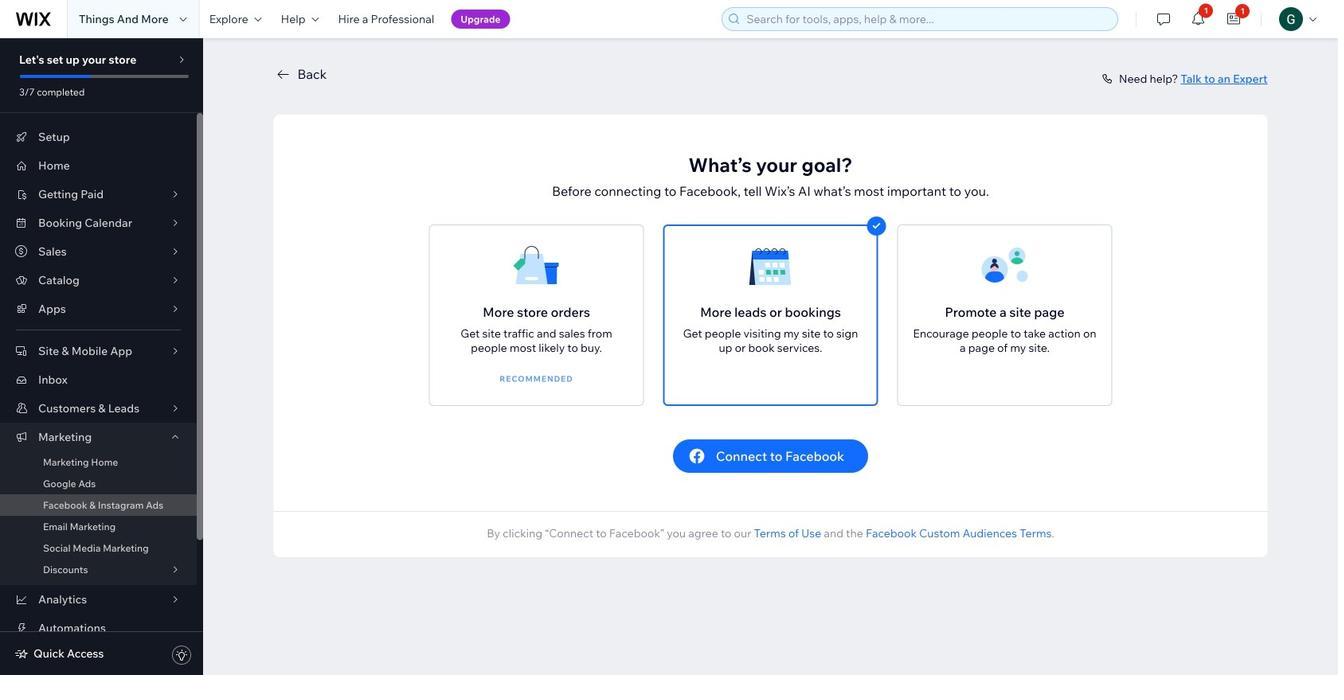 Task type: describe. For each thing, give the bounding box(es) containing it.
3 ad goal image from the left
[[981, 242, 1029, 290]]

1 ad goal image from the left
[[513, 242, 560, 290]]

Search for tools, apps, help & more... field
[[742, 8, 1113, 30]]



Task type: locate. For each thing, give the bounding box(es) containing it.
2 horizontal spatial ad goal image
[[981, 242, 1029, 290]]

ad goal image
[[513, 242, 560, 290], [747, 242, 794, 290], [981, 242, 1029, 290]]

1 horizontal spatial ad goal image
[[747, 242, 794, 290]]

sidebar element
[[0, 38, 203, 675]]

2 ad goal image from the left
[[747, 242, 794, 290]]

0 horizontal spatial ad goal image
[[513, 242, 560, 290]]



Task type: vqa. For each thing, say whether or not it's contained in the screenshot.
I'm a product link to the bottom
no



